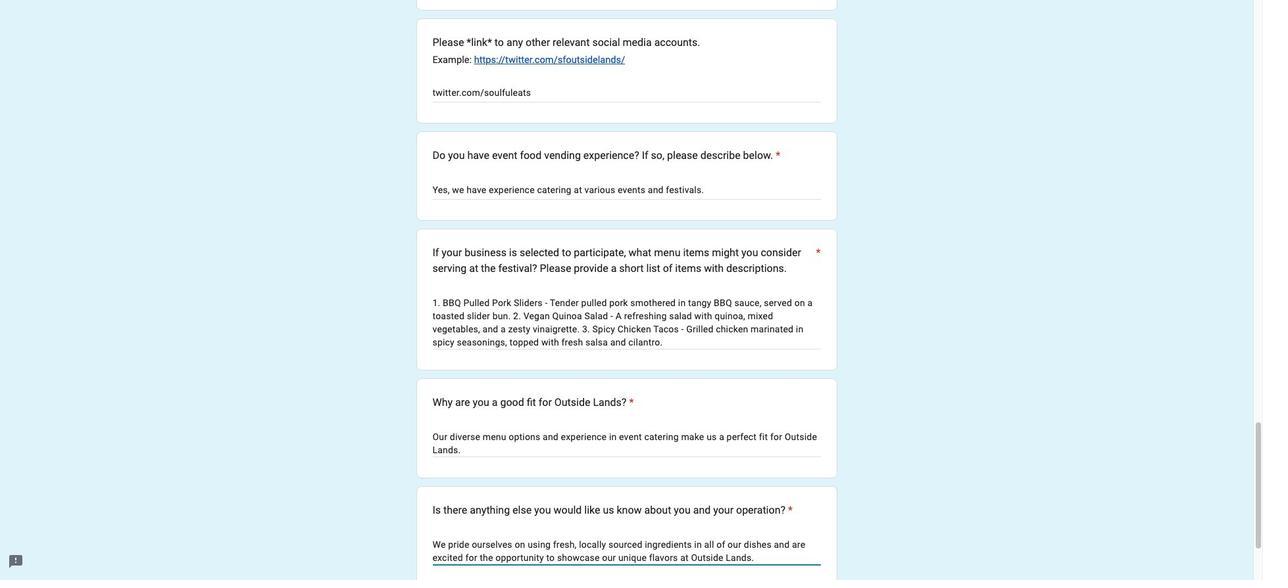 Task type: vqa. For each thing, say whether or not it's contained in the screenshot.
'Extensions'
no



Task type: describe. For each thing, give the bounding box(es) containing it.
2 your answer text field from the top
[[433, 297, 821, 350]]

1 your answer text field from the top
[[433, 184, 821, 200]]

required question element for second your answer text box
[[814, 246, 821, 277]]

report a problem to google image
[[8, 555, 24, 570]]

heading for 1st your answer text field from the bottom of the page
[[433, 504, 793, 519]]

heading for second your answer text box
[[433, 246, 821, 277]]



Task type: locate. For each thing, give the bounding box(es) containing it.
0 vertical spatial your answer text field
[[433, 184, 821, 200]]

0 vertical spatial your answer text field
[[433, 431, 821, 457]]

heading for first your answer text box from the top
[[433, 148, 781, 164]]

1 heading from the top
[[433, 148, 781, 164]]

4 heading from the top
[[433, 504, 793, 519]]

required question element for 1st your answer text field from the bottom of the page
[[786, 504, 793, 519]]

1 vertical spatial your answer text field
[[433, 297, 821, 350]]

3 heading from the top
[[433, 396, 634, 411]]

required question element
[[773, 148, 781, 164], [814, 246, 821, 277], [627, 396, 634, 411], [786, 504, 793, 519]]

Your answer text field
[[433, 184, 821, 200], [433, 297, 821, 350]]

2 heading from the top
[[433, 246, 821, 277]]

required question element for first your answer text box from the top
[[773, 148, 781, 164]]

1 vertical spatial your answer text field
[[433, 539, 821, 565]]

Your answer text field
[[433, 431, 821, 457], [433, 539, 821, 565]]

1 your answer text field from the top
[[433, 431, 821, 457]]

required question element for 1st your answer text field from the top
[[627, 396, 634, 411]]

2 your answer text field from the top
[[433, 539, 821, 565]]

heading
[[433, 148, 781, 164], [433, 246, 821, 277], [433, 396, 634, 411], [433, 504, 793, 519]]

heading for 1st your answer text field from the top
[[433, 396, 634, 411]]

None text field
[[433, 86, 821, 102]]



